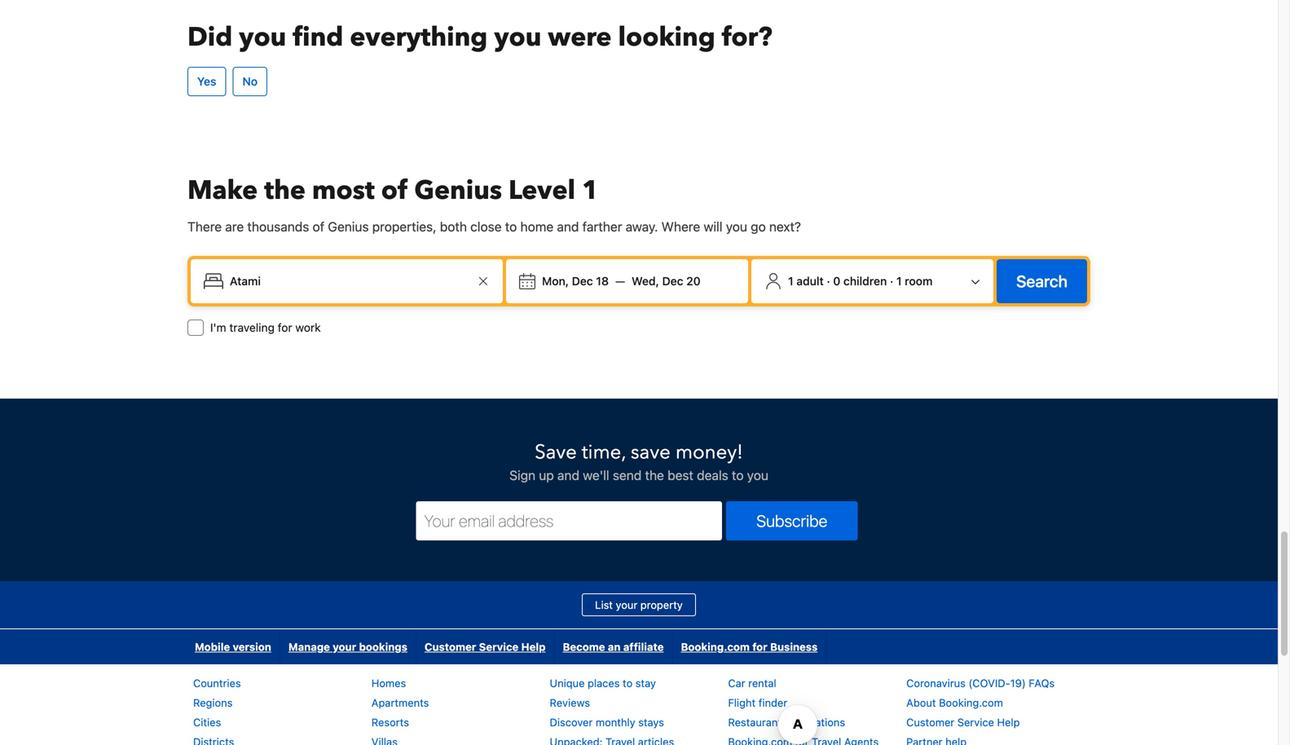 Task type: describe. For each thing, give the bounding box(es) containing it.
booking.com for business
[[681, 641, 818, 653]]

reviews link
[[550, 697, 590, 709]]

level
[[509, 173, 576, 208]]

room
[[905, 274, 933, 288]]

there are thousands of genius properties, both close to home and farther away. where will you go next?
[[188, 219, 802, 234]]

1 adult · 0 children · 1 room button
[[758, 266, 988, 297]]

save
[[631, 439, 671, 466]]

up
[[539, 468, 554, 483]]

stays
[[639, 716, 665, 728]]

go
[[751, 219, 766, 234]]

discover
[[550, 716, 593, 728]]

you left "go"
[[726, 219, 748, 234]]

places
[[588, 677, 620, 689]]

for?
[[722, 19, 773, 55]]

customer inside coronavirus (covid-19) faqs about booking.com customer service help
[[907, 716, 955, 728]]

i'm traveling for work
[[210, 321, 321, 334]]

become
[[563, 641, 605, 653]]

of for thousands
[[313, 219, 325, 234]]

car rental link
[[728, 677, 777, 689]]

mon, dec 18 — wed, dec 20
[[542, 274, 701, 288]]

resorts link
[[372, 716, 409, 728]]

mon, dec 18 button
[[536, 267, 616, 296]]

both
[[440, 219, 467, 234]]

cities
[[193, 716, 221, 728]]

everything
[[350, 19, 488, 55]]

regions link
[[193, 697, 233, 709]]

list your property link
[[582, 594, 696, 616]]

1 for 1 adult · 0 children · 1 room
[[897, 274, 902, 288]]

unique places to stay link
[[550, 677, 656, 689]]

traveling
[[229, 321, 275, 334]]

booking.com inside coronavirus (covid-19) faqs about booking.com customer service help
[[939, 697, 1004, 709]]

0 vertical spatial to
[[505, 219, 517, 234]]

property
[[641, 599, 683, 611]]

no
[[243, 74, 258, 88]]

children
[[844, 274, 887, 288]]

customer service help
[[425, 641, 546, 653]]

looking
[[618, 19, 716, 55]]

become an affiliate
[[563, 641, 664, 653]]

deals
[[697, 468, 729, 483]]

car rental flight finder restaurant reservations
[[728, 677, 846, 728]]

20
[[687, 274, 701, 288]]

i'm
[[210, 321, 226, 334]]

business
[[771, 641, 818, 653]]

regions
[[193, 697, 233, 709]]

are
[[225, 219, 244, 234]]

2 · from the left
[[890, 274, 894, 288]]

money!
[[676, 439, 744, 466]]

save
[[535, 439, 577, 466]]

mon,
[[542, 274, 569, 288]]

you up no
[[239, 19, 286, 55]]

customer service help link for about booking.com
[[907, 716, 1021, 728]]

to inside save time, save money! sign up and we'll send the best deals to you
[[732, 468, 744, 483]]

send
[[613, 468, 642, 483]]

—
[[616, 274, 626, 288]]

for inside navigation
[[753, 641, 768, 653]]

finder
[[759, 697, 788, 709]]

coronavirus
[[907, 677, 966, 689]]

18
[[596, 274, 609, 288]]

booking.com inside booking.com for business link
[[681, 641, 750, 653]]

1 and from the top
[[557, 219, 579, 234]]

save time, save money! sign up and we'll send the best deals to you
[[510, 439, 769, 483]]

homes
[[372, 677, 406, 689]]

most
[[312, 173, 375, 208]]

yes
[[197, 74, 216, 88]]

search
[[1017, 271, 1068, 291]]

find
[[293, 19, 344, 55]]

thousands
[[247, 219, 309, 234]]

close
[[471, 219, 502, 234]]

save time, save money! footer
[[0, 398, 1279, 745]]

1 horizontal spatial 1
[[789, 274, 794, 288]]

customer inside navigation
[[425, 641, 477, 653]]

your for manage
[[333, 641, 357, 653]]

become an affiliate link
[[555, 629, 672, 664]]

time,
[[582, 439, 626, 466]]

reservations
[[785, 716, 846, 728]]

help inside navigation
[[522, 641, 546, 653]]

19)
[[1011, 677, 1026, 689]]

bookings
[[359, 641, 408, 653]]

subscribe
[[757, 511, 828, 530]]

countries link
[[193, 677, 241, 689]]

car
[[728, 677, 746, 689]]

subscribe button
[[727, 501, 858, 540]]

about
[[907, 697, 937, 709]]

adult
[[797, 274, 824, 288]]

did
[[188, 19, 233, 55]]

where
[[662, 219, 701, 234]]

manage
[[289, 641, 330, 653]]

genius for level
[[415, 173, 502, 208]]

0
[[834, 274, 841, 288]]

1 · from the left
[[827, 274, 831, 288]]

no button
[[233, 67, 268, 96]]

stay
[[636, 677, 656, 689]]

affiliate
[[624, 641, 664, 653]]

coronavirus (covid-19) faqs link
[[907, 677, 1055, 689]]

mobile version
[[195, 641, 271, 653]]



Task type: locate. For each thing, give the bounding box(es) containing it.
your inside list your property link
[[616, 599, 638, 611]]

1 horizontal spatial service
[[958, 716, 995, 728]]

1 vertical spatial and
[[558, 468, 580, 483]]

Where are you going? field
[[223, 267, 474, 296]]

1 horizontal spatial dec
[[663, 274, 684, 288]]

of right thousands
[[313, 219, 325, 234]]

homes link
[[372, 677, 406, 689]]

1 vertical spatial for
[[753, 641, 768, 653]]

0 horizontal spatial help
[[522, 641, 546, 653]]

to right deals
[[732, 468, 744, 483]]

0 horizontal spatial 1
[[582, 173, 599, 208]]

0 horizontal spatial customer
[[425, 641, 477, 653]]

1 vertical spatial of
[[313, 219, 325, 234]]

0 horizontal spatial dec
[[572, 274, 593, 288]]

to left stay
[[623, 677, 633, 689]]

1 horizontal spatial ·
[[890, 274, 894, 288]]

0 vertical spatial help
[[522, 641, 546, 653]]

list
[[595, 599, 613, 611]]

0 horizontal spatial to
[[505, 219, 517, 234]]

genius down most
[[328, 219, 369, 234]]

service inside coronavirus (covid-19) faqs about booking.com customer service help
[[958, 716, 995, 728]]

for left business
[[753, 641, 768, 653]]

manage your bookings
[[289, 641, 408, 653]]

the down save
[[645, 468, 665, 483]]

your right manage
[[333, 641, 357, 653]]

will
[[704, 219, 723, 234]]

home
[[521, 219, 554, 234]]

your for list
[[616, 599, 638, 611]]

of
[[381, 173, 408, 208], [313, 219, 325, 234]]

2 vertical spatial to
[[623, 677, 633, 689]]

1 horizontal spatial your
[[616, 599, 638, 611]]

customer service help link
[[417, 629, 554, 664], [907, 716, 1021, 728]]

restaurant
[[728, 716, 782, 728]]

2 horizontal spatial 1
[[897, 274, 902, 288]]

1 vertical spatial help
[[998, 716, 1021, 728]]

of for most
[[381, 173, 408, 208]]

yes button
[[188, 67, 226, 96]]

away.
[[626, 219, 658, 234]]

help left become
[[522, 641, 546, 653]]

to inside unique places to stay reviews discover monthly stays
[[623, 677, 633, 689]]

0 horizontal spatial of
[[313, 219, 325, 234]]

flight finder link
[[728, 697, 788, 709]]

the up thousands
[[264, 173, 306, 208]]

1 vertical spatial your
[[333, 641, 357, 653]]

2 and from the top
[[558, 468, 580, 483]]

faqs
[[1029, 677, 1055, 689]]

mobile
[[195, 641, 230, 653]]

1 vertical spatial the
[[645, 468, 665, 483]]

0 vertical spatial service
[[479, 641, 519, 653]]

dec left the 18
[[572, 274, 593, 288]]

you inside save time, save money! sign up and we'll send the best deals to you
[[747, 468, 769, 483]]

0 vertical spatial genius
[[415, 173, 502, 208]]

1 vertical spatial customer
[[907, 716, 955, 728]]

you left were
[[494, 19, 542, 55]]

for
[[278, 321, 292, 334], [753, 641, 768, 653]]

your inside "manage your bookings" link
[[333, 641, 357, 653]]

monthly
[[596, 716, 636, 728]]

booking.com down coronavirus (covid-19) faqs link
[[939, 697, 1004, 709]]

1 up the farther
[[582, 173, 599, 208]]

for left "work" in the top of the page
[[278, 321, 292, 334]]

customer down the about
[[907, 716, 955, 728]]

1 vertical spatial genius
[[328, 219, 369, 234]]

flight
[[728, 697, 756, 709]]

customer right bookings
[[425, 641, 477, 653]]

1 vertical spatial booking.com
[[939, 697, 1004, 709]]

0 vertical spatial customer service help link
[[417, 629, 554, 664]]

reviews
[[550, 697, 590, 709]]

rental
[[749, 677, 777, 689]]

we'll
[[583, 468, 610, 483]]

0 vertical spatial and
[[557, 219, 579, 234]]

genius for properties,
[[328, 219, 369, 234]]

1 dec from the left
[[572, 274, 593, 288]]

1 horizontal spatial for
[[753, 641, 768, 653]]

0 vertical spatial for
[[278, 321, 292, 334]]

1 horizontal spatial customer
[[907, 716, 955, 728]]

0 vertical spatial customer
[[425, 641, 477, 653]]

countries regions cities
[[193, 677, 241, 728]]

navigation
[[187, 629, 827, 664]]

countries
[[193, 677, 241, 689]]

Your email address email field
[[416, 501, 723, 540]]

farther
[[583, 219, 623, 234]]

0 horizontal spatial genius
[[328, 219, 369, 234]]

and inside save time, save money! sign up and we'll send the best deals to you
[[558, 468, 580, 483]]

· right 'children' on the right of page
[[890, 274, 894, 288]]

help inside coronavirus (covid-19) faqs about booking.com customer service help
[[998, 716, 1021, 728]]

navigation containing mobile version
[[187, 629, 827, 664]]

1 vertical spatial customer service help link
[[907, 716, 1021, 728]]

0 horizontal spatial the
[[264, 173, 306, 208]]

were
[[548, 19, 612, 55]]

you
[[239, 19, 286, 55], [494, 19, 542, 55], [726, 219, 748, 234], [747, 468, 769, 483]]

there
[[188, 219, 222, 234]]

sign
[[510, 468, 536, 483]]

genius
[[415, 173, 502, 208], [328, 219, 369, 234]]

of up properties,
[[381, 173, 408, 208]]

dec
[[572, 274, 593, 288], [663, 274, 684, 288]]

search button
[[997, 259, 1088, 303]]

2 horizontal spatial to
[[732, 468, 744, 483]]

did you find everything you were looking for?
[[188, 19, 773, 55]]

0 horizontal spatial your
[[333, 641, 357, 653]]

0 vertical spatial booking.com
[[681, 641, 750, 653]]

0 vertical spatial of
[[381, 173, 408, 208]]

service inside navigation
[[479, 641, 519, 653]]

customer service help link for manage your bookings
[[417, 629, 554, 664]]

navigation inside save time, save money! footer
[[187, 629, 827, 664]]

2 dec from the left
[[663, 274, 684, 288]]

1
[[582, 173, 599, 208], [789, 274, 794, 288], [897, 274, 902, 288]]

0 horizontal spatial for
[[278, 321, 292, 334]]

1 horizontal spatial of
[[381, 173, 408, 208]]

1 horizontal spatial help
[[998, 716, 1021, 728]]

1 left room on the right of page
[[897, 274, 902, 288]]

work
[[296, 321, 321, 334]]

cities link
[[193, 716, 221, 728]]

coronavirus (covid-19) faqs about booking.com customer service help
[[907, 677, 1055, 728]]

and right up
[[558, 468, 580, 483]]

0 horizontal spatial service
[[479, 641, 519, 653]]

1 horizontal spatial genius
[[415, 173, 502, 208]]

1 vertical spatial to
[[732, 468, 744, 483]]

1 horizontal spatial to
[[623, 677, 633, 689]]

1 horizontal spatial customer service help link
[[907, 716, 1021, 728]]

apartments
[[372, 697, 429, 709]]

wed,
[[632, 274, 660, 288]]

1 horizontal spatial the
[[645, 468, 665, 483]]

mobile version link
[[187, 629, 280, 664]]

make the most of genius level 1
[[188, 173, 599, 208]]

genius up both
[[415, 173, 502, 208]]

you right deals
[[747, 468, 769, 483]]

the
[[264, 173, 306, 208], [645, 468, 665, 483]]

1 vertical spatial service
[[958, 716, 995, 728]]

1 for make the most of genius level 1
[[582, 173, 599, 208]]

manage your bookings link
[[280, 629, 416, 664]]

0 horizontal spatial customer service help link
[[417, 629, 554, 664]]

apartments link
[[372, 697, 429, 709]]

and right home
[[557, 219, 579, 234]]

customer
[[425, 641, 477, 653], [907, 716, 955, 728]]

discover monthly stays link
[[550, 716, 665, 728]]

· left 0
[[827, 274, 831, 288]]

unique places to stay reviews discover monthly stays
[[550, 677, 665, 728]]

and
[[557, 219, 579, 234], [558, 468, 580, 483]]

dec left 20
[[663, 274, 684, 288]]

your right list
[[616, 599, 638, 611]]

0 horizontal spatial ·
[[827, 274, 831, 288]]

booking.com
[[681, 641, 750, 653], [939, 697, 1004, 709]]

1 horizontal spatial booking.com
[[939, 697, 1004, 709]]

help down 19) at the bottom right
[[998, 716, 1021, 728]]

·
[[827, 274, 831, 288], [890, 274, 894, 288]]

0 horizontal spatial booking.com
[[681, 641, 750, 653]]

an
[[608, 641, 621, 653]]

booking.com for business link
[[673, 629, 826, 664]]

booking.com up the car
[[681, 641, 750, 653]]

next?
[[770, 219, 802, 234]]

0 vertical spatial the
[[264, 173, 306, 208]]

about booking.com link
[[907, 697, 1004, 709]]

to right close
[[505, 219, 517, 234]]

restaurant reservations link
[[728, 716, 846, 728]]

(covid-
[[969, 677, 1011, 689]]

1 left the adult
[[789, 274, 794, 288]]

the inside save time, save money! sign up and we'll send the best deals to you
[[645, 468, 665, 483]]

0 vertical spatial your
[[616, 599, 638, 611]]



Task type: vqa. For each thing, say whether or not it's contained in the screenshot.
THE WHICH in " A cute little apartment right in the old city within walking distance to shops and attractions.  Our host gave us a bottle of wine on arrival which we couldn't buy on a Sunday so it was a treasure to receive. The apartment was tastefully appointed...
no



